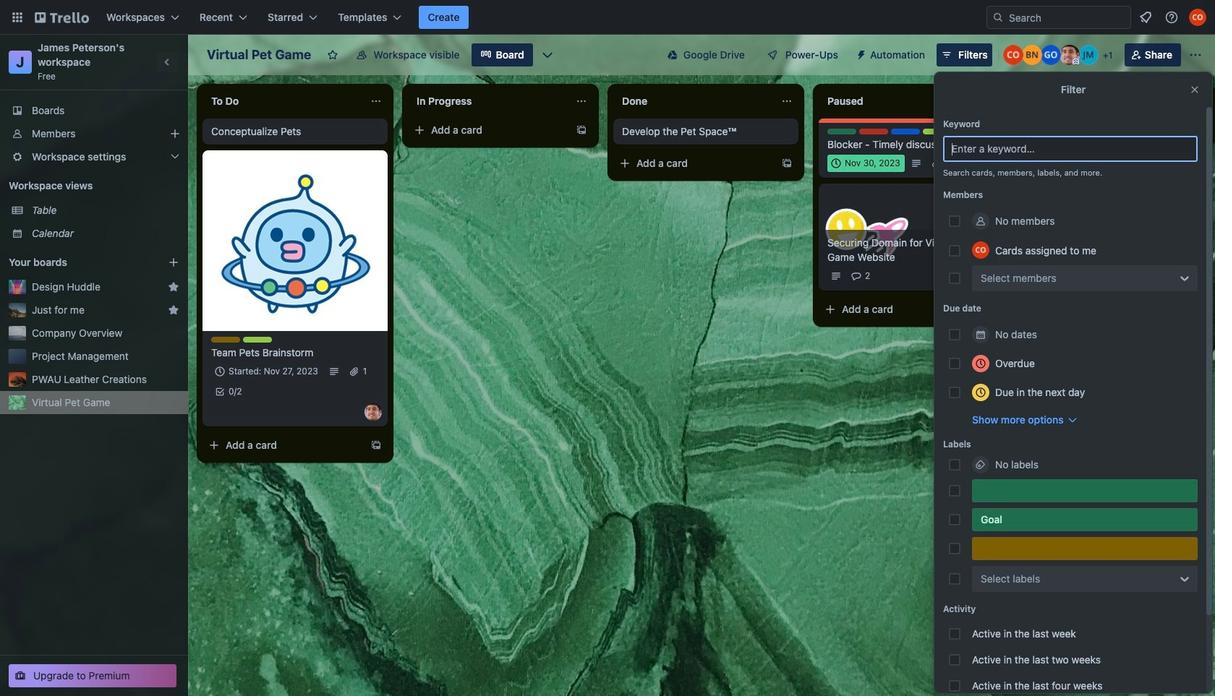 Task type: describe. For each thing, give the bounding box(es) containing it.
color: blue, title: "fyi" element
[[892, 129, 921, 135]]

Enter a keyword… text field
[[944, 136, 1198, 162]]

show menu image
[[1189, 48, 1204, 62]]

google drive icon image
[[668, 50, 678, 60]]

color: yellow, title: none element
[[973, 538, 1198, 561]]

0 horizontal spatial create from template… image
[[576, 124, 588, 136]]

sm image
[[850, 43, 871, 64]]

2 starred icon image from the top
[[168, 305, 179, 316]]

customize views image
[[540, 48, 555, 62]]

open information menu image
[[1165, 10, 1180, 25]]

Board name text field
[[200, 43, 319, 67]]

gary orlando (garyorlando) image
[[1041, 45, 1062, 65]]

0 horizontal spatial christina overa (christinaovera) image
[[973, 242, 990, 259]]

0 notifications image
[[1138, 9, 1155, 26]]

color: green, title: none element
[[973, 480, 1198, 503]]

your boards with 6 items element
[[9, 254, 146, 271]]

jeremy miller (jeremymiller198) image
[[1079, 45, 1099, 65]]

color: bold lime, title: none image
[[923, 129, 952, 135]]

color: red, title: "blocker" element
[[860, 129, 889, 135]]

0 horizontal spatial create from template… image
[[371, 440, 382, 452]]

1 starred icon image from the top
[[168, 282, 179, 293]]

0 vertical spatial christina overa (christinaovera) image
[[1190, 9, 1207, 26]]

1 horizontal spatial color: green, title: "goal" element
[[973, 509, 1198, 532]]



Task type: locate. For each thing, give the bounding box(es) containing it.
1 horizontal spatial create from template… image
[[1193, 124, 1204, 136]]

None text field
[[203, 90, 365, 113], [614, 90, 776, 113], [819, 90, 981, 113], [203, 90, 365, 113], [614, 90, 776, 113], [819, 90, 981, 113]]

0 vertical spatial starred icon image
[[168, 282, 179, 293]]

close popover image
[[1190, 84, 1201, 96]]

Search field
[[1005, 7, 1131, 28]]

1 vertical spatial create from template… image
[[371, 440, 382, 452]]

create from template… image down james peterson (jamespeterson93) icon
[[371, 440, 382, 452]]

christina overa (christinaovera) image
[[1190, 9, 1207, 26], [1004, 45, 1024, 65], [973, 242, 990, 259]]

primary element
[[0, 0, 1216, 35]]

1 horizontal spatial create from template… image
[[782, 158, 793, 169]]

0 vertical spatial color: green, title: "goal" element
[[828, 129, 857, 135]]

james peterson (jamespeterson93) image
[[1060, 45, 1080, 65]]

starred icon image
[[168, 282, 179, 293], [168, 305, 179, 316]]

0 horizontal spatial color: green, title: "goal" element
[[828, 129, 857, 135]]

james peterson (jamespeterson93) image
[[365, 404, 382, 421]]

this member is an admin of this board. image
[[1073, 59, 1080, 65]]

search image
[[993, 12, 1005, 23]]

1 vertical spatial color: green, title: "goal" element
[[973, 509, 1198, 532]]

None text field
[[408, 90, 570, 113]]

create from template… image down close popover icon
[[1193, 124, 1204, 136]]

0 vertical spatial create from template… image
[[1193, 124, 1204, 136]]

color: green, title: "goal" element left color: red, title: "blocker" 'element'
[[828, 129, 857, 135]]

ben nelson (bennelson96) image
[[1022, 45, 1043, 65]]

color: green, title: "goal" element
[[828, 129, 857, 135], [973, 509, 1198, 532]]

back to home image
[[35, 6, 89, 29]]

create from template… image
[[576, 124, 588, 136], [782, 158, 793, 169]]

0 vertical spatial create from template… image
[[576, 124, 588, 136]]

color: bold lime, title: "team task" element
[[243, 337, 272, 343]]

workspace navigation collapse icon image
[[158, 52, 178, 72]]

1 vertical spatial christina overa (christinaovera) image
[[1004, 45, 1024, 65]]

color: yellow, title: none image
[[211, 337, 240, 343]]

2 horizontal spatial christina overa (christinaovera) image
[[1190, 9, 1207, 26]]

1 horizontal spatial christina overa (christinaovera) image
[[1004, 45, 1024, 65]]

1 vertical spatial starred icon image
[[168, 305, 179, 316]]

2 vertical spatial christina overa (christinaovera) image
[[973, 242, 990, 259]]

create from template… image
[[1193, 124, 1204, 136], [371, 440, 382, 452]]

add board image
[[168, 257, 179, 268]]

None checkbox
[[828, 155, 905, 172]]

color: green, title: "goal" element up color: yellow, title: none element
[[973, 509, 1198, 532]]

star or unstar board image
[[327, 49, 339, 61]]

1 vertical spatial create from template… image
[[782, 158, 793, 169]]



Task type: vqa. For each thing, say whether or not it's contained in the screenshot.
Color: blue, title: "FYI" element
yes



